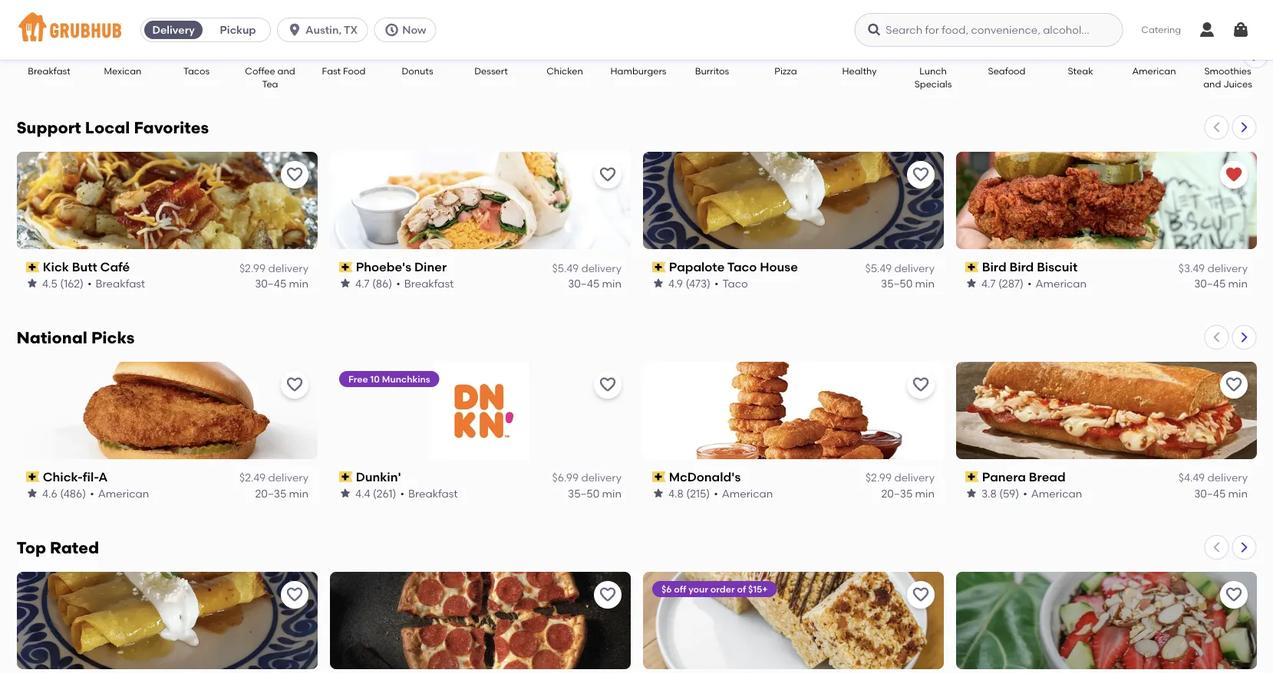 Task type: vqa. For each thing, say whether or not it's contained in the screenshot.


Task type: locate. For each thing, give the bounding box(es) containing it.
favorites
[[134, 118, 209, 138]]

1 horizontal spatial papalote taco house logo image
[[643, 152, 944, 249]]

2 4.7 from the left
[[981, 277, 995, 290]]

2 caret left icon image from the top
[[1211, 331, 1223, 344]]

1 vertical spatial caret left icon image
[[1211, 331, 1223, 344]]

• for bird bird biscuit
[[1027, 277, 1031, 290]]

1 horizontal spatial and
[[1203, 79, 1221, 90]]

caret left icon image down '$4.49 delivery'
[[1211, 542, 1223, 554]]

• breakfast down café
[[87, 277, 145, 290]]

4.7 left (86)
[[355, 277, 369, 290]]

and inside smoothies and juices
[[1203, 79, 1221, 90]]

save this restaurant button for mcdonald's logo
[[907, 371, 934, 399]]

2 20–35 min from the left
[[881, 487, 934, 500]]

star icon image left 4.6
[[26, 488, 38, 500]]

4.5 (162)
[[42, 277, 83, 290]]

american for mcdonald's
[[722, 487, 773, 500]]

fast food
[[322, 65, 365, 76]]

0 horizontal spatial $5.49 delivery
[[552, 262, 621, 275]]

0 horizontal spatial papalote taco house logo image
[[16, 572, 317, 670]]

delivery for bird bird biscuit
[[1207, 262, 1247, 275]]

$2.99 delivery for mcdonald's
[[865, 472, 934, 485]]

0 horizontal spatial 20–35 min
[[255, 487, 308, 500]]

• for mcdonald's
[[713, 487, 718, 500]]

• right "(215)"
[[713, 487, 718, 500]]

• right (86)
[[396, 277, 400, 290]]

30–45 min for phoebe's diner
[[568, 277, 621, 290]]

min for papalote taco house
[[915, 277, 934, 290]]

• down bird bird biscuit
[[1027, 277, 1031, 290]]

breakfast right (261)
[[408, 487, 457, 500]]

1 horizontal spatial $5.49 delivery
[[865, 262, 934, 275]]

a
[[98, 470, 107, 485]]

american down the a at the bottom of the page
[[98, 487, 149, 500]]

food
[[343, 65, 365, 76]]

min for dunkin'
[[602, 487, 621, 500]]

breakfast image
[[22, 21, 76, 55]]

papalote taco house logo image
[[643, 152, 944, 249], [16, 572, 317, 670]]

taco down papalote taco house
[[722, 277, 748, 290]]

35–50 min
[[881, 277, 934, 290], [568, 487, 621, 500]]

tx
[[344, 23, 358, 36]]

subscription pass image left bird bird biscuit
[[965, 262, 979, 273]]

and down smoothies
[[1203, 79, 1221, 90]]

subscription pass image for kick
[[26, 262, 39, 273]]

• down the kick butt café
[[87, 277, 91, 290]]

dessert
[[474, 65, 507, 76]]

save this restaurant image
[[285, 376, 304, 394], [598, 376, 617, 394], [911, 376, 930, 394], [911, 586, 930, 605]]

• breakfast down diner
[[396, 277, 453, 290]]

and for smoothies and juices
[[1203, 79, 1221, 90]]

1 20–35 min from the left
[[255, 487, 308, 500]]

delivery
[[152, 23, 195, 36]]

0 horizontal spatial 35–50
[[568, 487, 599, 500]]

subscription pass image for panera bread
[[965, 472, 979, 483]]

svg image
[[1198, 21, 1216, 39], [1232, 21, 1250, 39], [384, 22, 399, 38], [867, 22, 882, 38]]

subscription pass image
[[26, 262, 39, 273], [339, 262, 352, 273], [652, 262, 665, 273], [339, 472, 352, 483]]

$2.99 delivery
[[239, 262, 308, 275], [865, 472, 934, 485]]

phoebe's
[[355, 260, 411, 275]]

30–45 for kick butt café
[[255, 277, 286, 290]]

caret left icon image up saved restaurant button
[[1211, 121, 1223, 134]]

save this restaurant image for phoebe's diner logo
[[598, 166, 617, 184]]

svg image inside now button
[[384, 22, 399, 38]]

0 horizontal spatial $2.99
[[239, 262, 265, 275]]

30–45 for panera bread
[[1194, 487, 1225, 500]]

0 vertical spatial $2.99
[[239, 262, 265, 275]]

$6.99
[[552, 472, 578, 485]]

star icon image for mcdonald's
[[652, 488, 664, 500]]

0 horizontal spatial 4.7
[[355, 277, 369, 290]]

save this restaurant image for panera bread logo
[[1224, 376, 1243, 394]]

1 vertical spatial and
[[1203, 79, 1221, 90]]

4.7
[[355, 277, 369, 290], [981, 277, 995, 290]]

picks
[[91, 328, 135, 348]]

1 horizontal spatial 20–35 min
[[881, 487, 934, 500]]

star icon image for chick-fil-a
[[26, 488, 38, 500]]

(261)
[[372, 487, 396, 500]]

kick butt café logo image
[[16, 152, 317, 249]]

subscription pass image
[[965, 262, 979, 273], [26, 472, 39, 483], [652, 472, 665, 483], [965, 472, 979, 483]]

national
[[16, 328, 87, 348]]

(86)
[[372, 277, 392, 290]]

• right (261)
[[400, 487, 404, 500]]

star icon image left 4.4
[[339, 488, 351, 500]]

3 caret left icon image from the top
[[1211, 542, 1223, 554]]

subscription pass image left chick-
[[26, 472, 39, 483]]

save this restaurant button for the bottom 'papalote taco house logo'
[[280, 582, 308, 609]]

• breakfast for picks
[[400, 487, 457, 500]]

• for panera bread
[[1023, 487, 1027, 500]]

1 caret left icon image from the top
[[1211, 121, 1223, 134]]

and up tea at the left of page
[[277, 65, 295, 76]]

delivery
[[268, 262, 308, 275], [581, 262, 621, 275], [894, 262, 934, 275], [1207, 262, 1247, 275], [268, 472, 308, 485], [581, 472, 621, 485], [894, 472, 934, 485], [1207, 472, 1247, 485]]

$2.99
[[239, 262, 265, 275], [865, 472, 891, 485]]

american down the bread
[[1031, 487, 1082, 500]]

0 vertical spatial caret left icon image
[[1211, 121, 1223, 134]]

35–50 min for dunkin'
[[568, 487, 621, 500]]

save this restaurant image for kick butt café logo
[[285, 166, 304, 184]]

breakfast for phoebe's diner
[[404, 277, 453, 290]]

star icon image left 3.8
[[965, 488, 977, 500]]

1 horizontal spatial 4.7
[[981, 277, 995, 290]]

austin, tx button
[[277, 18, 374, 42]]

1 vertical spatial 35–50 min
[[568, 487, 621, 500]]

american image
[[1127, 21, 1181, 55]]

(59)
[[999, 487, 1019, 500]]

star icon image
[[26, 278, 38, 290], [339, 278, 351, 290], [652, 278, 664, 290], [965, 278, 977, 290], [26, 488, 38, 500], [339, 488, 351, 500], [652, 488, 664, 500], [965, 488, 977, 500]]

• right '(473)'
[[714, 277, 718, 290]]

caret right icon image
[[1250, 50, 1262, 62], [1238, 121, 1251, 134], [1238, 331, 1251, 344], [1238, 542, 1251, 554]]

• american down mcdonald's
[[713, 487, 773, 500]]

• for dunkin'
[[400, 487, 404, 500]]

$2.99 delivery for kick butt café
[[239, 262, 308, 275]]

american
[[1132, 65, 1176, 76], [1035, 277, 1086, 290], [98, 487, 149, 500], [722, 487, 773, 500], [1031, 487, 1082, 500]]

caret right icon image down '$4.49 delivery'
[[1238, 542, 1251, 554]]

0 vertical spatial $2.99 delivery
[[239, 262, 308, 275]]

0 vertical spatial 35–50 min
[[881, 277, 934, 290]]

save this restaurant button
[[280, 161, 308, 189], [594, 161, 621, 189], [907, 161, 934, 189], [280, 371, 308, 399], [594, 371, 621, 399], [907, 371, 934, 399], [1220, 371, 1247, 399], [280, 582, 308, 609], [594, 582, 621, 609], [907, 582, 934, 609], [1220, 582, 1247, 609]]

subscription pass image left dunkin'
[[339, 472, 352, 483]]

top
[[16, 539, 46, 558]]

caret left icon image down $3.49 delivery
[[1211, 331, 1223, 344]]

bird
[[982, 260, 1006, 275], [1009, 260, 1034, 275]]

0 horizontal spatial $2.99 delivery
[[239, 262, 308, 275]]

2 $5.49 from the left
[[865, 262, 891, 275]]

save this restaurant image for blenders and bowls - north lamar logo
[[1224, 586, 1243, 605]]

$2.49
[[239, 472, 265, 485]]

delivery for mcdonald's
[[894, 472, 934, 485]]

min for chick-fil-a
[[289, 487, 308, 500]]

• down fil-
[[90, 487, 94, 500]]

0 horizontal spatial and
[[277, 65, 295, 76]]

1 vertical spatial papalote taco house logo image
[[16, 572, 317, 670]]

caret left icon image for support local favorites
[[1211, 121, 1223, 134]]

breakfast down diner
[[404, 277, 453, 290]]

4.9 (473)
[[668, 277, 710, 290]]

american for panera bread
[[1031, 487, 1082, 500]]

1 horizontal spatial bird
[[1009, 260, 1034, 275]]

caret right icon image down "juices"
[[1238, 121, 1251, 134]]

taco up • taco
[[727, 260, 757, 275]]

coffee
[[245, 65, 275, 76]]

20–35 min
[[255, 487, 308, 500], [881, 487, 934, 500]]

1 horizontal spatial $5.49
[[865, 262, 891, 275]]

delivery for panera bread
[[1207, 472, 1247, 485]]

taco for papalote
[[727, 260, 757, 275]]

save this restaurant image
[[285, 166, 304, 184], [598, 166, 617, 184], [911, 166, 930, 184], [1224, 376, 1243, 394], [285, 586, 304, 605], [598, 586, 617, 605], [1224, 586, 1243, 605]]

subscription pass image for bird bird biscuit
[[965, 262, 979, 273]]

1 vertical spatial taco
[[722, 277, 748, 290]]

• american down biscuit
[[1027, 277, 1086, 290]]

• breakfast for local
[[396, 277, 453, 290]]

$4.49
[[1178, 472, 1205, 485]]

delivery for papalote taco house
[[894, 262, 934, 275]]

• american for bird bird biscuit
[[1027, 277, 1086, 290]]

save this restaurant button for top 'papalote taco house logo'
[[907, 161, 934, 189]]

• american down the a at the bottom of the page
[[90, 487, 149, 500]]

mcdonald's logo image
[[643, 362, 944, 460]]

0 vertical spatial 35–50
[[881, 277, 912, 290]]

$2.99 for kick butt café
[[239, 262, 265, 275]]

1 horizontal spatial 35–50
[[881, 277, 912, 290]]

1 4.7 from the left
[[355, 277, 369, 290]]

chick-fil-a logo image
[[16, 362, 317, 460]]

$5.49 delivery for papalote taco house
[[865, 262, 934, 275]]

• american for chick-fil-a
[[90, 487, 149, 500]]

subscription pass image left panera
[[965, 472, 979, 483]]

breakfast
[[27, 65, 70, 76], [95, 277, 145, 290], [404, 277, 453, 290], [408, 487, 457, 500]]

caret left icon image
[[1211, 121, 1223, 134], [1211, 331, 1223, 344], [1211, 542, 1223, 554]]

american down mcdonald's
[[722, 487, 773, 500]]

local
[[85, 118, 130, 138]]

papalote
[[669, 260, 724, 275]]

pickup button
[[206, 18, 270, 42]]

save this restaurant button for phoebe's diner logo
[[594, 161, 621, 189]]

• american down the bread
[[1023, 487, 1082, 500]]

3.8
[[981, 487, 996, 500]]

1 vertical spatial 35–50
[[568, 487, 599, 500]]

• right the (59)
[[1023, 487, 1027, 500]]

min
[[289, 277, 308, 290], [602, 277, 621, 290], [915, 277, 934, 290], [1228, 277, 1247, 290], [289, 487, 308, 500], [602, 487, 621, 500], [915, 487, 934, 500], [1228, 487, 1247, 500]]

2 20–35 from the left
[[881, 487, 912, 500]]

(287)
[[998, 277, 1023, 290]]

star icon image left "4.8"
[[652, 488, 664, 500]]

papalote taco house
[[669, 260, 798, 275]]

$15+
[[748, 584, 767, 595]]

4.7 left '(287)'
[[981, 277, 995, 290]]

star icon image left 4.7 (287)
[[965, 278, 977, 290]]

0 horizontal spatial bird
[[982, 260, 1006, 275]]

$2.49 delivery
[[239, 472, 308, 485]]

dunkin' logo image
[[431, 362, 529, 460]]

2 $5.49 delivery from the left
[[865, 262, 934, 275]]

subscription pass image left kick
[[26, 262, 39, 273]]

svg image
[[287, 22, 302, 38]]

35–50 for dunkin'
[[568, 487, 599, 500]]

star icon image left the 4.5
[[26, 278, 38, 290]]

3.8 (59)
[[981, 487, 1019, 500]]

1 $5.49 from the left
[[552, 262, 578, 275]]

american down biscuit
[[1035, 277, 1086, 290]]

(486)
[[60, 487, 86, 500]]

(162)
[[60, 277, 83, 290]]

star icon image for phoebe's diner
[[339, 278, 351, 290]]

bird bird biscuit
[[982, 260, 1077, 275]]

min for panera bread
[[1228, 487, 1247, 500]]

taco for •
[[722, 277, 748, 290]]

support
[[16, 118, 81, 138]]

1 horizontal spatial 35–50 min
[[881, 277, 934, 290]]

20–35
[[255, 487, 286, 500], [881, 487, 912, 500]]

bird bird biscuit  logo image
[[956, 152, 1257, 249]]

star icon image left 4.7 (86)
[[339, 278, 351, 290]]

star icon image left 4.9 on the top of the page
[[652, 278, 664, 290]]

save this restaurant button for "chick-fil-a logo"
[[280, 371, 308, 399]]

• breakfast right (261)
[[400, 487, 457, 500]]

taco
[[727, 260, 757, 275], [722, 277, 748, 290]]

1 vertical spatial $2.99
[[865, 472, 891, 485]]

$6
[[661, 584, 671, 595]]

mexican image
[[96, 21, 149, 55]]

1 horizontal spatial $2.99
[[865, 472, 891, 485]]

seafood image
[[980, 21, 1033, 55]]

now button
[[374, 18, 442, 42]]

1 vertical spatial $2.99 delivery
[[865, 472, 934, 485]]

1 20–35 from the left
[[255, 487, 286, 500]]

35–50 min for papalote taco house
[[881, 277, 934, 290]]

delivery for phoebe's diner
[[581, 262, 621, 275]]

caret right icon image down $3.49 delivery
[[1238, 331, 1251, 344]]

butt
[[72, 260, 97, 275]]

0 vertical spatial and
[[277, 65, 295, 76]]

1 horizontal spatial $2.99 delivery
[[865, 472, 934, 485]]

0 vertical spatial taco
[[727, 260, 757, 275]]

$6.99 delivery
[[552, 472, 621, 485]]

caret right icon image for national picks
[[1238, 331, 1251, 344]]

4.7 for bird bird biscuit
[[981, 277, 995, 290]]

smoothies and juices
[[1203, 65, 1252, 90]]

caret right icon image up smoothies
[[1250, 50, 1262, 62]]

$3.49 delivery
[[1178, 262, 1247, 275]]

diner
[[414, 260, 446, 275]]

donuts image
[[390, 21, 444, 55]]

subscription pass image left the papalote
[[652, 262, 665, 273]]

catering
[[1141, 24, 1181, 35]]

smoothies and juices image
[[1201, 21, 1254, 55]]

subscription pass image for mcdonald's
[[652, 472, 665, 483]]

bird up 4.7 (287)
[[982, 260, 1006, 275]]

house
[[760, 260, 798, 275]]

seafood
[[988, 65, 1025, 76]]

breakfast down café
[[95, 277, 145, 290]]

free 10 munchkins
[[348, 374, 430, 385]]

subscription pass image for chick-fil-a
[[26, 472, 39, 483]]

$5.49 for papalote taco house
[[865, 262, 891, 275]]

1 horizontal spatial 20–35
[[881, 487, 912, 500]]

subscription pass image left mcdonald's
[[652, 472, 665, 483]]

0 horizontal spatial $5.49
[[552, 262, 578, 275]]

now
[[402, 23, 426, 36]]

• for kick butt café
[[87, 277, 91, 290]]

subscription pass image left phoebe's
[[339, 262, 352, 273]]

kick
[[42, 260, 69, 275]]

0 horizontal spatial 35–50 min
[[568, 487, 621, 500]]

• american for mcdonald's
[[713, 487, 773, 500]]

and inside coffee and tea
[[277, 65, 295, 76]]

0 horizontal spatial 20–35
[[255, 487, 286, 500]]

1 $5.49 delivery from the left
[[552, 262, 621, 275]]

2 vertical spatial caret left icon image
[[1211, 542, 1223, 554]]

$5.49 for phoebe's diner
[[552, 262, 578, 275]]

bird up '(287)'
[[1009, 260, 1034, 275]]



Task type: describe. For each thing, give the bounding box(es) containing it.
10
[[370, 374, 379, 385]]

4.9
[[668, 277, 683, 290]]

phoebe's diner logo image
[[330, 152, 630, 249]]

30–45 min for panera bread
[[1194, 487, 1247, 500]]

min for mcdonald's
[[915, 487, 934, 500]]

• taco
[[714, 277, 748, 290]]

save this restaurant button for blenders and bowls - north lamar logo
[[1220, 582, 1247, 609]]

$3.49
[[1178, 262, 1205, 275]]

delivery for kick butt café
[[268, 262, 308, 275]]

café
[[100, 260, 130, 275]]

Search for food, convenience, alcohol... search field
[[854, 13, 1123, 47]]

top rated
[[16, 539, 99, 558]]

main navigation navigation
[[0, 0, 1273, 60]]

save this restaurant button for kick butt café logo
[[280, 161, 308, 189]]

20–35 for mcdonald's
[[881, 487, 912, 500]]

0 vertical spatial papalote taco house logo image
[[643, 152, 944, 249]]

4.6 (486)
[[42, 487, 86, 500]]

4.4
[[355, 487, 370, 500]]

lunch specials
[[914, 65, 952, 90]]

$2.99 for mcdonald's
[[865, 472, 891, 485]]

4.7 for phoebe's diner
[[355, 277, 369, 290]]

lunch
[[919, 65, 946, 76]]

lunch specials image
[[906, 21, 960, 55]]

save this restaurant image for top 'papalote taco house logo'
[[911, 166, 930, 184]]

breakfast for kick butt café
[[95, 277, 145, 290]]

min for bird bird biscuit
[[1228, 277, 1247, 290]]

star icon image for papalote taco house
[[652, 278, 664, 290]]

kick butt café
[[42, 260, 130, 275]]

2 bird from the left
[[1009, 260, 1034, 275]]

tacos image
[[169, 21, 223, 55]]

4.4 (261)
[[355, 487, 396, 500]]

star icon image for dunkin'
[[339, 488, 351, 500]]

4.5
[[42, 277, 57, 290]]

4.8 (215)
[[668, 487, 710, 500]]

star icon image for panera bread
[[965, 488, 977, 500]]

caret right icon image for support local favorites
[[1238, 121, 1251, 134]]

min for kick butt café
[[289, 277, 308, 290]]

caret right icon image for top rated
[[1238, 542, 1251, 554]]

delivery button
[[141, 18, 206, 42]]

hamburgers
[[610, 65, 666, 76]]

chick-fil-a
[[42, 470, 107, 485]]

fil-
[[82, 470, 98, 485]]

subscription pass image for phoebe's
[[339, 262, 352, 273]]

tacos
[[183, 65, 209, 76]]

juices
[[1223, 79, 1252, 90]]

caret left icon image for national picks
[[1211, 331, 1223, 344]]

• american for panera bread
[[1023, 487, 1082, 500]]

4.7 (287)
[[981, 277, 1023, 290]]

save this restaurant button for panera bread logo
[[1220, 371, 1247, 399]]

phoebe's diner
[[355, 260, 446, 275]]

saved restaurant image
[[1224, 166, 1243, 184]]

4.6
[[42, 487, 57, 500]]

bread
[[1029, 470, 1065, 485]]

austin,
[[306, 23, 342, 36]]

breakfast down breakfast image
[[27, 65, 70, 76]]

star icon image for bird bird biscuit
[[965, 278, 977, 290]]

and for coffee and tea
[[277, 65, 295, 76]]

30–45 min for kick butt café
[[255, 277, 308, 290]]

blenders and bowls - north lamar logo image
[[956, 572, 1257, 670]]

20–35 for chick-fil-a
[[255, 487, 286, 500]]

donuts
[[401, 65, 433, 76]]

steak
[[1067, 65, 1093, 76]]

rated
[[50, 539, 99, 558]]

national picks
[[16, 328, 135, 348]]

star icon image for kick butt café
[[26, 278, 38, 290]]

mexican
[[104, 65, 141, 76]]

save this restaurant image for jet's pizza logo
[[598, 586, 617, 605]]

american for chick-fil-a
[[98, 487, 149, 500]]

pickup
[[220, 23, 256, 36]]

panera bread logo image
[[956, 362, 1257, 460]]

healthy image
[[832, 21, 886, 55]]

4.8
[[668, 487, 683, 500]]

smoothies
[[1204, 65, 1251, 76]]

delivery for chick-fil-a
[[268, 472, 308, 485]]

steak image
[[1053, 21, 1107, 55]]

20–35 min for chick-fil-a
[[255, 487, 308, 500]]

jet's pizza logo image
[[330, 572, 630, 670]]

(473)
[[685, 277, 710, 290]]

of
[[737, 584, 746, 595]]

order
[[710, 584, 734, 595]]

1 bird from the left
[[982, 260, 1006, 275]]

panera bread
[[982, 470, 1065, 485]]

30–45 for bird bird biscuit
[[1194, 277, 1225, 290]]

$6 off your order of $15+
[[661, 584, 767, 595]]

saved restaurant button
[[1220, 161, 1247, 189]]

coffee and tea image
[[243, 21, 297, 55]]

save this restaurant button for jet's pizza logo
[[594, 582, 621, 609]]

biscuit
[[1037, 260, 1077, 275]]

• for papalote taco house
[[714, 277, 718, 290]]

breakfast for dunkin'
[[408, 487, 457, 500]]

caret left icon image for top rated
[[1211, 542, 1223, 554]]

catering button
[[1131, 13, 1192, 47]]

min for phoebe's diner
[[602, 277, 621, 290]]

panera
[[982, 470, 1026, 485]]

burritos
[[695, 65, 729, 76]]

dunkin'
[[355, 470, 401, 485]]

30–45 for phoebe's diner
[[568, 277, 599, 290]]

subscription pass image for papalote
[[652, 262, 665, 273]]

austin, tx
[[306, 23, 358, 36]]

tea
[[262, 79, 278, 90]]

american down american image
[[1132, 65, 1176, 76]]

(215)
[[686, 487, 710, 500]]

specials
[[914, 79, 952, 90]]

• for phoebe's diner
[[396, 277, 400, 290]]

free
[[348, 374, 368, 385]]

coffee + crisp logo image
[[643, 572, 944, 670]]

• for chick-fil-a
[[90, 487, 94, 500]]

your
[[688, 584, 708, 595]]

save this restaurant image for the bottom 'papalote taco house logo'
[[285, 586, 304, 605]]

off
[[674, 584, 686, 595]]

coffee and tea
[[245, 65, 295, 90]]

american for bird bird biscuit
[[1035, 277, 1086, 290]]

munchkins
[[382, 374, 430, 385]]

pizza
[[774, 65, 797, 76]]

20–35 min for mcdonald's
[[881, 487, 934, 500]]

fast food image
[[317, 21, 370, 55]]

30–45 min for bird bird biscuit
[[1194, 277, 1247, 290]]

fast
[[322, 65, 340, 76]]

$5.49 delivery for phoebe's diner
[[552, 262, 621, 275]]

chicken
[[546, 65, 583, 76]]

delivery for dunkin'
[[581, 472, 621, 485]]

35–50 for papalote taco house
[[881, 277, 912, 290]]

mcdonald's
[[669, 470, 740, 485]]

$4.49 delivery
[[1178, 472, 1247, 485]]

support local favorites
[[16, 118, 209, 138]]



